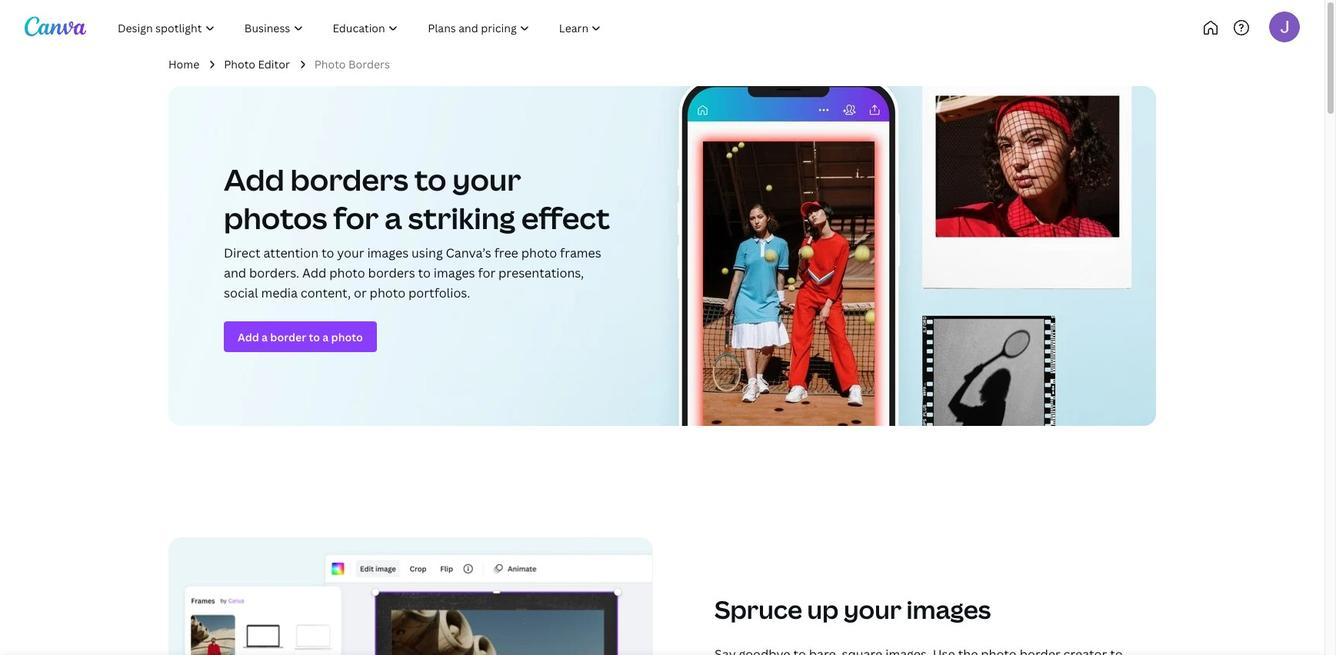 Task type: vqa. For each thing, say whether or not it's contained in the screenshot.
"list" containing Magic Studio
no



Task type: locate. For each thing, give the bounding box(es) containing it.
using
[[412, 245, 443, 262]]

1 vertical spatial add
[[302, 265, 326, 282]]

0 vertical spatial for
[[333, 198, 379, 238]]

to
[[414, 159, 447, 199], [322, 245, 334, 262], [418, 265, 431, 282]]

1 horizontal spatial photo
[[314, 57, 346, 72]]

your
[[453, 159, 521, 199], [337, 245, 364, 262], [844, 593, 902, 626]]

up
[[807, 593, 839, 626]]

1 vertical spatial to
[[322, 245, 334, 262]]

home link
[[168, 56, 199, 72]]

add up direct
[[224, 159, 284, 199]]

photo
[[224, 57, 255, 72], [314, 57, 346, 72]]

to right a
[[414, 159, 447, 199]]

media
[[261, 285, 298, 302]]

borders.
[[249, 265, 299, 282]]

your up or
[[337, 245, 364, 262]]

striking
[[408, 198, 515, 238]]

1 horizontal spatial images
[[434, 265, 475, 282]]

canva's
[[446, 245, 491, 262]]

1 photo from the left
[[224, 57, 255, 72]]

1 horizontal spatial your
[[453, 159, 521, 199]]

2 horizontal spatial your
[[844, 593, 902, 626]]

photo editor
[[224, 57, 290, 72]]

images
[[367, 245, 409, 262], [434, 265, 475, 282], [907, 593, 991, 626]]

0 horizontal spatial photo
[[329, 265, 365, 282]]

to down the 'using'
[[418, 265, 431, 282]]

for
[[333, 198, 379, 238], [478, 265, 496, 282]]

for down canva's
[[478, 265, 496, 282]]

0 horizontal spatial photo
[[224, 57, 255, 72]]

0 vertical spatial to
[[414, 159, 447, 199]]

0 horizontal spatial your
[[337, 245, 364, 262]]

and
[[224, 265, 246, 282]]

for left a
[[333, 198, 379, 238]]

add
[[224, 159, 284, 199], [302, 265, 326, 282]]

photo left editor
[[224, 57, 255, 72]]

2 vertical spatial photo
[[370, 285, 405, 302]]

photo left the borders
[[314, 57, 346, 72]]

1 horizontal spatial add
[[302, 265, 326, 282]]

spruce
[[715, 593, 802, 626]]

0 vertical spatial photo
[[521, 245, 557, 262]]

0 horizontal spatial for
[[333, 198, 379, 238]]

add up content,
[[302, 265, 326, 282]]

0 horizontal spatial add
[[224, 159, 284, 199]]

direct
[[224, 245, 260, 262]]

frames
[[560, 245, 601, 262]]

photo up presentations,
[[521, 245, 557, 262]]

home
[[168, 57, 199, 72]]

2 vertical spatial to
[[418, 265, 431, 282]]

photo borders feature banner image
[[168, 86, 1156, 426]]

photo up or
[[329, 265, 365, 282]]

your right up
[[844, 593, 902, 626]]

or
[[354, 285, 367, 302]]

photo right or
[[370, 285, 405, 302]]

2 horizontal spatial images
[[907, 593, 991, 626]]

1 vertical spatial for
[[478, 265, 496, 282]]

2 vertical spatial your
[[844, 593, 902, 626]]

content,
[[301, 285, 351, 302]]

free
[[494, 245, 518, 262]]

photo editor link
[[224, 56, 290, 72]]

borders
[[290, 159, 408, 199], [368, 265, 415, 282]]

to right attention
[[322, 245, 334, 262]]

2 photo from the left
[[314, 57, 346, 72]]

your up canva's
[[453, 159, 521, 199]]

photo
[[521, 245, 557, 262], [329, 265, 365, 282], [370, 285, 405, 302]]

a
[[385, 198, 402, 238]]

1 horizontal spatial photo
[[370, 285, 405, 302]]

0 horizontal spatial images
[[367, 245, 409, 262]]

2 vertical spatial images
[[907, 593, 991, 626]]



Task type: describe. For each thing, give the bounding box(es) containing it.
0 vertical spatial borders
[[290, 159, 408, 199]]

1 vertical spatial photo
[[329, 265, 365, 282]]

0 vertical spatial your
[[453, 159, 521, 199]]

spruce up your images
[[715, 593, 991, 626]]

photo for photo editor
[[224, 57, 255, 72]]

add borders to your photos for a striking effect direct attention to your images using canva's free photo frames and borders. add photo borders to images for presentations, social media content, or photo portfolios.
[[224, 159, 610, 302]]

attention
[[263, 245, 319, 262]]

2 horizontal spatial photo
[[521, 245, 557, 262]]

photo borders
[[314, 57, 390, 72]]

editor
[[258, 57, 290, 72]]

social
[[224, 285, 258, 302]]

1 horizontal spatial for
[[478, 265, 496, 282]]

borders
[[348, 57, 390, 72]]

top level navigation element
[[105, 12, 667, 43]]

0 vertical spatial add
[[224, 159, 284, 199]]

1 vertical spatial images
[[434, 265, 475, 282]]

1 vertical spatial your
[[337, 245, 364, 262]]

portfolios.
[[408, 285, 470, 302]]

1 vertical spatial borders
[[368, 265, 415, 282]]

photo for photo borders
[[314, 57, 346, 72]]

0 vertical spatial images
[[367, 245, 409, 262]]

effect
[[521, 198, 610, 238]]

presentations,
[[499, 265, 584, 282]]

photos
[[224, 198, 327, 238]]



